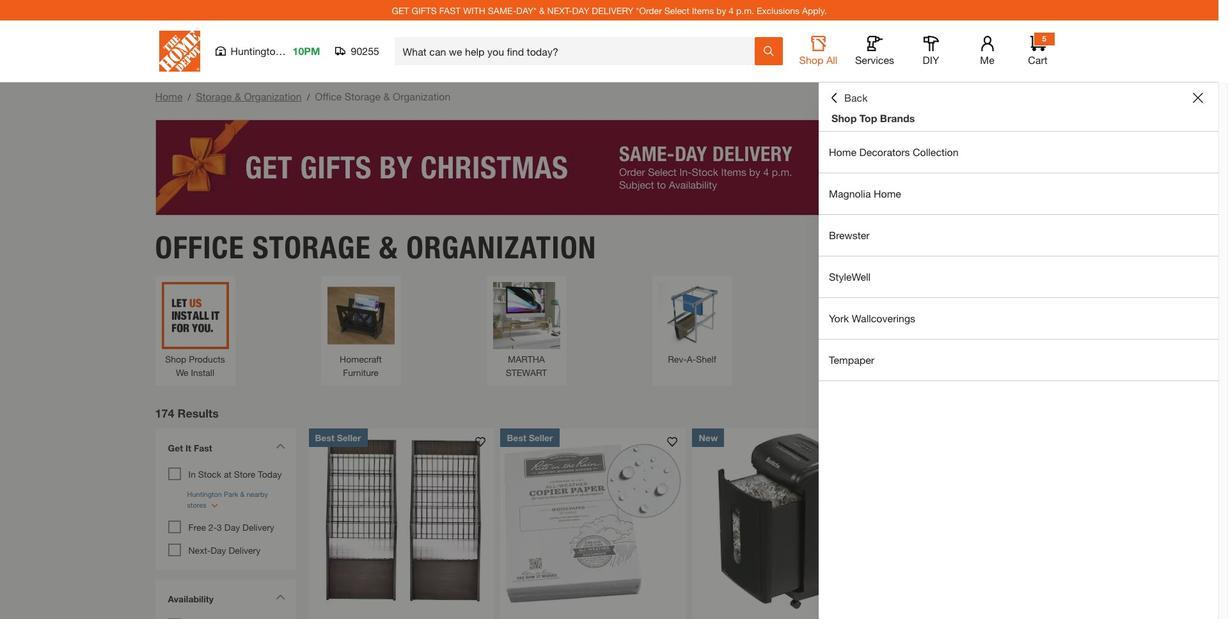 Task type: describe. For each thing, give the bounding box(es) containing it.
me
[[981, 54, 995, 66]]

same-
[[488, 5, 517, 16]]

furniture
[[343, 367, 379, 378]]

magnolia home link
[[819, 173, 1219, 214]]

homecraft furniture
[[340, 354, 382, 378]]

york wallcoverings
[[829, 312, 916, 324]]

storage & organization link
[[196, 90, 302, 102]]

shop products we install image
[[162, 282, 229, 349]]

today
[[258, 469, 282, 480]]

martha stewart link
[[493, 282, 560, 379]]

1 vertical spatial delivery
[[229, 545, 261, 556]]

rev a shelf image
[[659, 282, 726, 349]]

we
[[176, 367, 189, 378]]

services
[[856, 54, 895, 66]]

sponsored banner image
[[155, 120, 1064, 216]]

seller for wooden free standing 6-tier display literature brochure magazine rack in black (2-pack) image
[[337, 432, 361, 443]]

items
[[692, 5, 714, 16]]

in
[[188, 469, 196, 480]]

30 l/7.9 gal. paper shredder cross cut document shredder for credit card/cd/junk mail shredder for office home image
[[693, 428, 878, 614]]

next-day delivery link
[[188, 545, 261, 556]]

homecraft
[[340, 354, 382, 364]]

wall mounted
[[831, 354, 886, 364]]

home for home / storage & organization / office storage & organization
[[155, 90, 183, 102]]

delivery
[[592, 5, 634, 16]]

shop products we install
[[165, 354, 225, 378]]

availability
[[168, 594, 214, 604]]

brewster link
[[819, 215, 1219, 256]]

me button
[[967, 36, 1008, 67]]

back
[[845, 92, 868, 104]]

feedback link image
[[1211, 216, 1229, 285]]

drawer close image
[[1193, 93, 1204, 103]]

menu containing home decorators collection
[[819, 132, 1219, 381]]

174
[[155, 406, 174, 420]]

huntington
[[231, 45, 281, 57]]

magnolia home
[[829, 188, 902, 200]]

1 / from the left
[[188, 92, 191, 102]]

york
[[829, 312, 849, 324]]

services button
[[855, 36, 896, 67]]

a-
[[687, 354, 696, 364]]

exclusions
[[757, 5, 800, 16]]

shop top brands
[[832, 112, 915, 124]]

results
[[178, 406, 219, 420]]

p.m.
[[737, 5, 755, 16]]

2 horizontal spatial home
[[874, 188, 902, 200]]

cart
[[1029, 54, 1048, 66]]

4
[[729, 5, 734, 16]]

it
[[186, 443, 191, 453]]

rev-a-shelf
[[668, 354, 717, 364]]

in stock at store today
[[188, 469, 282, 480]]

diy button
[[911, 36, 952, 67]]

seller for all-weather 8-1/2 in. x 11 in. 20 lbs. bulk copier paper, white (500-sheet pack) image
[[529, 432, 553, 443]]

park
[[284, 45, 305, 57]]

get
[[168, 443, 183, 453]]

tempaper
[[829, 354, 875, 366]]

stewart
[[506, 367, 547, 378]]

gifts
[[412, 5, 437, 16]]

select
[[665, 5, 690, 16]]

with
[[463, 5, 486, 16]]

martha
[[508, 354, 545, 364]]

home link
[[155, 90, 183, 102]]

day*
[[517, 5, 537, 16]]

magnolia
[[829, 188, 871, 200]]

tempaper link
[[819, 340, 1219, 381]]

shop for shop products we install
[[165, 354, 186, 364]]

*order
[[636, 5, 662, 16]]

mounted
[[850, 354, 886, 364]]

new
[[699, 432, 718, 443]]

shop all button
[[798, 36, 839, 67]]

best seller for all-weather 8-1/2 in. x 11 in. 20 lbs. bulk copier paper, white (500-sheet pack) image
[[507, 432, 553, 443]]

back button
[[829, 92, 868, 104]]

cart 5
[[1029, 34, 1048, 66]]

all-weather 8-1/2 in. x 11 in. 20 lbs. bulk copier paper, white (500-sheet pack) image
[[501, 428, 686, 614]]

shop for shop top brands
[[832, 112, 857, 124]]

best seller for wooden free standing 6-tier display literature brochure magazine rack in black (2-pack) image
[[315, 432, 361, 443]]

free 2-3 day delivery link
[[188, 522, 274, 533]]

0 vertical spatial delivery
[[243, 522, 274, 533]]



Task type: locate. For each thing, give the bounding box(es) containing it.
free 2-3 day delivery
[[188, 522, 274, 533]]

delivery
[[243, 522, 274, 533], [229, 545, 261, 556]]

0 horizontal spatial best
[[315, 432, 335, 443]]

install
[[191, 367, 214, 378]]

homecraft furniture image
[[327, 282, 395, 349]]

organization
[[244, 90, 302, 102], [393, 90, 451, 102], [406, 229, 597, 266]]

wall mounted link
[[825, 282, 892, 366]]

home
[[155, 90, 183, 102], [829, 146, 857, 158], [874, 188, 902, 200]]

shop up we
[[165, 354, 186, 364]]

0 vertical spatial shop
[[800, 54, 824, 66]]

shop inside "shop products we install"
[[165, 354, 186, 364]]

home / storage & organization / office storage & organization
[[155, 90, 451, 102]]

2 vertical spatial home
[[874, 188, 902, 200]]

york wallcoverings link
[[819, 298, 1219, 339]]

1 best seller from the left
[[315, 432, 361, 443]]

stock
[[198, 469, 221, 480]]

0 vertical spatial day
[[224, 522, 240, 533]]

storage
[[196, 90, 232, 102], [345, 90, 381, 102], [253, 229, 371, 266]]

day down 3
[[211, 545, 226, 556]]

brewster
[[829, 229, 870, 241]]

martha stewart
[[506, 354, 547, 378]]

2-
[[209, 522, 217, 533]]

home for home decorators collection
[[829, 146, 857, 158]]

in stock at store today link
[[188, 469, 282, 480]]

menu
[[819, 132, 1219, 381]]

shop products we install link
[[162, 282, 229, 379]]

best for wooden free standing 6-tier display literature brochure magazine rack in black (2-pack) image
[[315, 432, 335, 443]]

2 seller from the left
[[529, 432, 553, 443]]

rev-a-shelf link
[[659, 282, 726, 366]]

174 results
[[155, 406, 219, 420]]

0 horizontal spatial seller
[[337, 432, 361, 443]]

1 best from the left
[[315, 432, 335, 443]]

0 vertical spatial home
[[155, 90, 183, 102]]

at
[[224, 469, 232, 480]]

5
[[1043, 34, 1047, 44]]

1 horizontal spatial best
[[507, 432, 527, 443]]

best seller
[[315, 432, 361, 443], [507, 432, 553, 443]]

day
[[224, 522, 240, 533], [211, 545, 226, 556]]

1 horizontal spatial seller
[[529, 432, 553, 443]]

0 horizontal spatial shop
[[165, 354, 186, 364]]

decorators
[[860, 146, 910, 158]]

wallcoverings
[[852, 312, 916, 324]]

store
[[234, 469, 256, 480]]

free
[[188, 522, 206, 533]]

shop all
[[800, 54, 838, 66]]

availability link
[[162, 586, 290, 615]]

0 vertical spatial office
[[315, 90, 342, 102]]

1 vertical spatial office
[[155, 229, 245, 266]]

shop left all
[[800, 54, 824, 66]]

diy
[[923, 54, 940, 66]]

/ right home link
[[188, 92, 191, 102]]

2 best seller from the left
[[507, 432, 553, 443]]

office
[[315, 90, 342, 102], [155, 229, 245, 266]]

1 horizontal spatial shop
[[800, 54, 824, 66]]

products
[[189, 354, 225, 364]]

0 horizontal spatial /
[[188, 92, 191, 102]]

delivery right 3
[[243, 522, 274, 533]]

day right 3
[[224, 522, 240, 533]]

2 best from the left
[[507, 432, 527, 443]]

2 horizontal spatial shop
[[832, 112, 857, 124]]

What can we help you find today? search field
[[403, 38, 754, 65]]

shop for shop all
[[800, 54, 824, 66]]

1 horizontal spatial best seller
[[507, 432, 553, 443]]

shelf
[[696, 354, 717, 364]]

stylewell
[[829, 271, 871, 283]]

day
[[572, 5, 590, 16]]

/ down 10pm
[[307, 92, 310, 102]]

fast
[[194, 443, 212, 453]]

delivery down free 2-3 day delivery
[[229, 545, 261, 556]]

get it fast
[[168, 443, 212, 453]]

home right magnolia
[[874, 188, 902, 200]]

best
[[315, 432, 335, 443], [507, 432, 527, 443]]

rev-
[[668, 354, 687, 364]]

1 vertical spatial shop
[[832, 112, 857, 124]]

collection
[[913, 146, 959, 158]]

2 vertical spatial shop
[[165, 354, 186, 364]]

1 vertical spatial day
[[211, 545, 226, 556]]

apply.
[[802, 5, 827, 16]]

the home depot logo image
[[159, 31, 200, 72]]

wooden free standing 6-tier display literature brochure magazine rack in black (2-pack) image
[[309, 428, 494, 614]]

home decorators collection
[[829, 146, 959, 158]]

&
[[539, 5, 545, 16], [235, 90, 241, 102], [384, 90, 390, 102], [379, 229, 398, 266]]

2 / from the left
[[307, 92, 310, 102]]

/
[[188, 92, 191, 102], [307, 92, 310, 102]]

best for all-weather 8-1/2 in. x 11 in. 20 lbs. bulk copier paper, white (500-sheet pack) image
[[507, 432, 527, 443]]

get
[[392, 5, 409, 16]]

home left decorators
[[829, 146, 857, 158]]

shop inside button
[[800, 54, 824, 66]]

fast
[[440, 5, 461, 16]]

1 horizontal spatial office
[[315, 90, 342, 102]]

office storage & organization
[[155, 229, 597, 266]]

0 horizontal spatial home
[[155, 90, 183, 102]]

stylewell link
[[819, 257, 1219, 298]]

1 horizontal spatial home
[[829, 146, 857, 158]]

home decorators collection link
[[819, 132, 1219, 173]]

get it fast link
[[162, 435, 290, 464]]

get gifts fast with same-day* & next-day delivery *order select items by 4 p.m. exclusions apply.
[[392, 5, 827, 16]]

wall
[[831, 354, 847, 364]]

top
[[860, 112, 878, 124]]

shop
[[800, 54, 824, 66], [832, 112, 857, 124], [165, 354, 186, 364]]

office supplies image
[[990, 282, 1058, 349]]

1 horizontal spatial /
[[307, 92, 310, 102]]

homecraft furniture link
[[327, 282, 395, 379]]

all
[[827, 54, 838, 66]]

huntington park
[[231, 45, 305, 57]]

martha stewart image
[[493, 282, 560, 349]]

0 horizontal spatial best seller
[[315, 432, 361, 443]]

home down the home depot logo
[[155, 90, 183, 102]]

90255 button
[[336, 45, 380, 58]]

3
[[217, 522, 222, 533]]

wall mounted image
[[825, 282, 892, 349]]

1 vertical spatial home
[[829, 146, 857, 158]]

by
[[717, 5, 727, 16]]

0 horizontal spatial office
[[155, 229, 245, 266]]

next-
[[188, 545, 211, 556]]

brands
[[880, 112, 915, 124]]

next-day delivery
[[188, 545, 261, 556]]

next-
[[548, 5, 572, 16]]

shop down back button
[[832, 112, 857, 124]]

1 seller from the left
[[337, 432, 361, 443]]



Task type: vqa. For each thing, say whether or not it's contained in the screenshot.
Office Storage & Organization
yes



